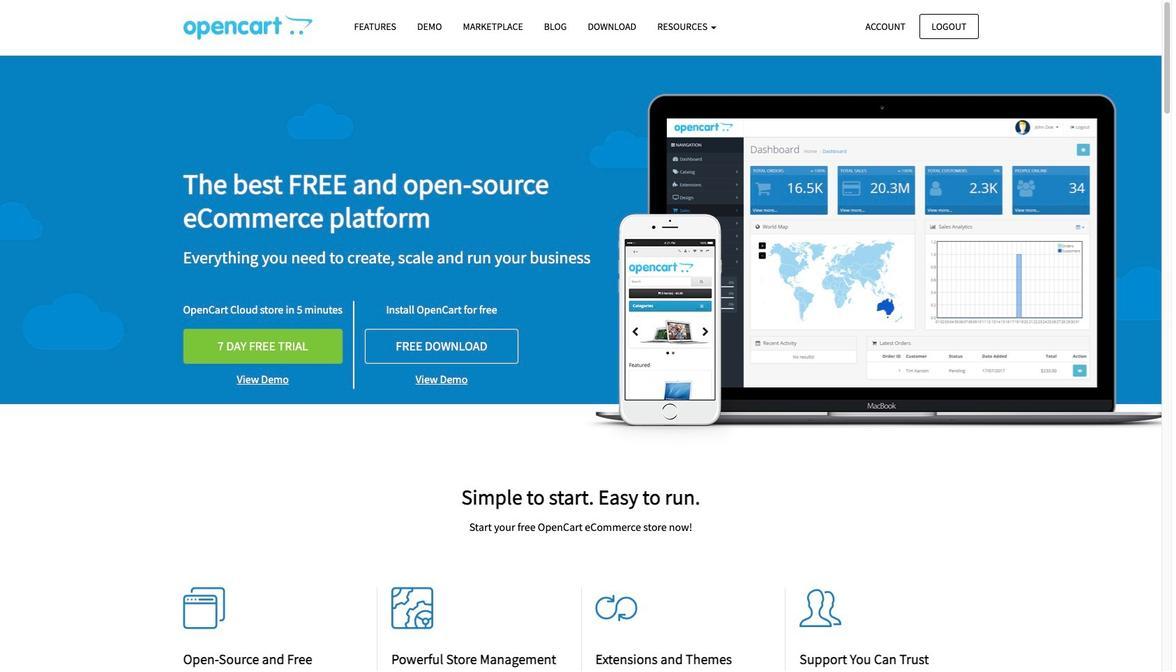 Task type: describe. For each thing, give the bounding box(es) containing it.
opencart - open source shopping cart solution image
[[183, 15, 312, 40]]



Task type: vqa. For each thing, say whether or not it's contained in the screenshot.
OpenCart - Showcase image
no



